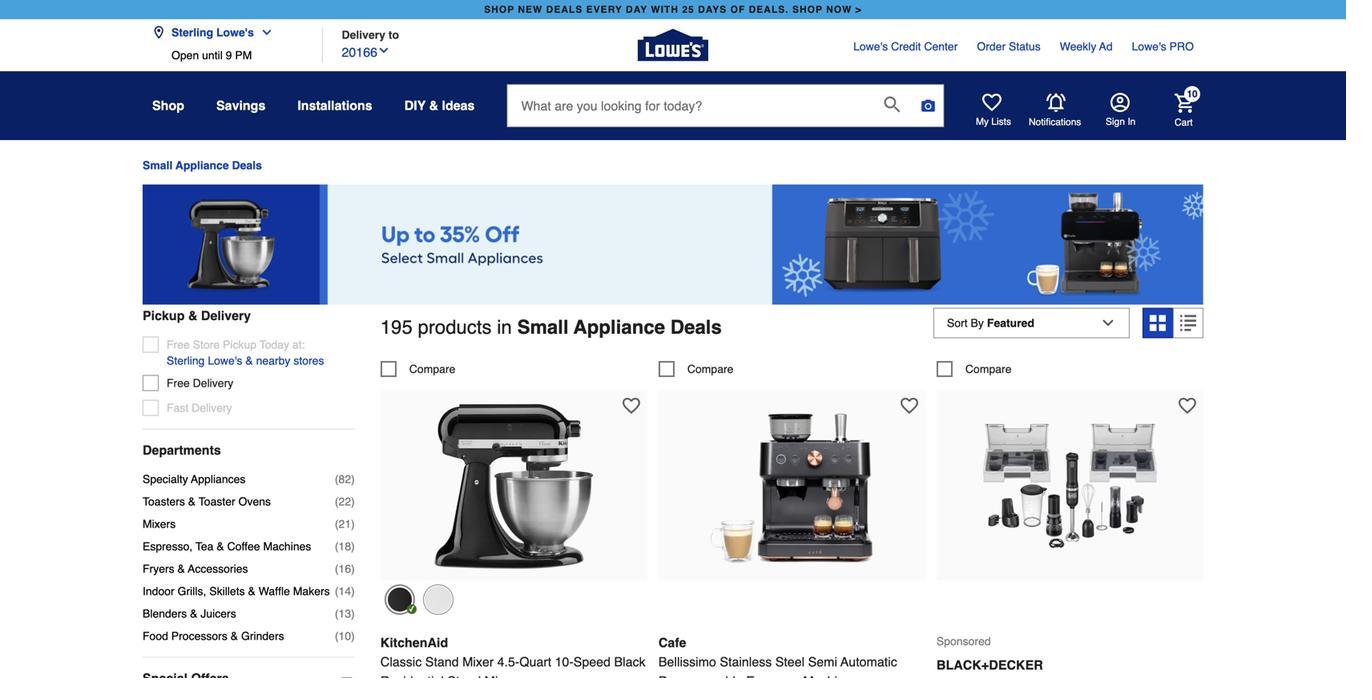 Task type: vqa. For each thing, say whether or not it's contained in the screenshot.


Task type: locate. For each thing, give the bounding box(es) containing it.
( down 13
[[335, 630, 339, 643]]

) down ( 18 )
[[351, 563, 355, 576]]

0 horizontal spatial shop
[[484, 4, 514, 15]]

13
[[339, 608, 351, 620]]

heart outline image
[[900, 398, 918, 415], [1178, 398, 1196, 415]]

my lists
[[976, 116, 1011, 127]]

black image
[[384, 585, 415, 615]]

2 ( from the top
[[335, 495, 339, 508]]

( up ( 18 )
[[335, 518, 339, 531]]

( down 14
[[335, 608, 339, 620]]

small right in
[[517, 316, 569, 338]]

free for free store pickup today at:
[[167, 338, 190, 351]]

small appliance deals
[[143, 159, 262, 172]]

juicers
[[201, 608, 236, 620]]

) down '82'
[[351, 495, 355, 508]]

my lists link
[[976, 93, 1011, 128]]

0 horizontal spatial compare
[[409, 363, 455, 376]]

0 vertical spatial appliance
[[175, 159, 229, 172]]

mixer down the 4.5-
[[484, 674, 516, 679]]

ovens
[[238, 495, 271, 508]]

shop left new
[[484, 4, 514, 15]]

0 vertical spatial small
[[143, 159, 173, 172]]

today
[[259, 338, 289, 351]]

21
[[339, 518, 351, 531]]

lowe's left the credit
[[853, 40, 888, 53]]

) down ( 13 )
[[351, 630, 355, 643]]

5 ) from the top
[[351, 563, 355, 576]]

& down juicers
[[231, 630, 238, 643]]

pickup up "free delivery"
[[143, 308, 185, 323]]

order
[[977, 40, 1006, 53]]

( down ( 82 )
[[335, 495, 339, 508]]

compare for "5013944233" element on the bottom of page
[[965, 363, 1012, 376]]

free up fast
[[167, 377, 190, 390]]

food processors & grinders
[[143, 630, 284, 643]]

82
[[339, 473, 351, 486]]

free left store
[[167, 338, 190, 351]]

( down ( 18 )
[[335, 563, 339, 576]]

shop new deals every day with 25 days of deals. shop now >
[[484, 4, 862, 15]]

specialty
[[143, 473, 188, 486]]

8 ) from the top
[[351, 630, 355, 643]]

7 ( from the top
[[335, 608, 339, 620]]

deals.
[[749, 4, 789, 15]]

lists
[[991, 116, 1011, 127]]

0 vertical spatial 10
[[1187, 88, 1198, 100]]

10 up cart
[[1187, 88, 1198, 100]]

( up ( 22 )
[[335, 473, 339, 486]]

appliance up heart outline image
[[574, 316, 665, 338]]

programmable
[[658, 674, 743, 679]]

black+decker 6-in-1 5-speed black 220-watt immersion blender with accessory jar image
[[982, 398, 1158, 575]]

1 vertical spatial 10
[[339, 630, 351, 643]]

(
[[335, 473, 339, 486], [335, 495, 339, 508], [335, 518, 339, 531], [335, 540, 339, 553], [335, 563, 339, 576], [335, 585, 339, 598], [335, 608, 339, 620], [335, 630, 339, 643]]

lowe's
[[216, 26, 254, 39], [853, 40, 888, 53], [1132, 40, 1166, 53], [208, 354, 242, 367]]

appliance down shop button
[[175, 159, 229, 172]]

free
[[167, 338, 190, 351], [167, 377, 190, 390]]

5 ( from the top
[[335, 563, 339, 576]]

1 shop from the left
[[484, 4, 514, 15]]

lowe's credit center link
[[853, 38, 958, 54]]

3 ) from the top
[[351, 518, 355, 531]]

& inside sterling lowe's & nearby stores "button"
[[245, 354, 253, 367]]

small down shop button
[[143, 159, 173, 172]]

accessories
[[188, 563, 248, 576]]

lowe's inside sterling lowe's & nearby stores "button"
[[208, 354, 242, 367]]

diy & ideas button
[[404, 91, 475, 120]]

1 compare from the left
[[409, 363, 455, 376]]

2 horizontal spatial compare
[[965, 363, 1012, 376]]

1 horizontal spatial deals
[[670, 316, 722, 338]]

lowe's left the pro
[[1132, 40, 1166, 53]]

with
[[651, 4, 679, 15]]

order status
[[977, 40, 1041, 53]]

sterling inside "button"
[[167, 354, 205, 367]]

2 compare from the left
[[687, 363, 733, 376]]

grid view image
[[1150, 315, 1166, 331]]

16
[[339, 563, 351, 576]]

3 compare from the left
[[965, 363, 1012, 376]]

( down 21
[[335, 540, 339, 553]]

sterling down store
[[167, 354, 205, 367]]

sign in button
[[1106, 93, 1136, 128]]

delivery up fast delivery
[[193, 377, 233, 390]]

search image
[[884, 96, 900, 112]]

0 horizontal spatial heart outline image
[[900, 398, 918, 415]]

weekly
[[1060, 40, 1096, 53]]

0 horizontal spatial pickup
[[143, 308, 185, 323]]

shop
[[152, 98, 184, 113]]

( for 18
[[335, 540, 339, 553]]

sterling lowe's & nearby stores button
[[167, 353, 324, 369]]

1 horizontal spatial compare
[[687, 363, 733, 376]]

1 vertical spatial free
[[167, 377, 190, 390]]

Search Query text field
[[508, 85, 871, 127]]

sterling lowe's button
[[152, 16, 280, 49]]

compare inside the 5013711587 element
[[409, 363, 455, 376]]

1 vertical spatial mixer
[[484, 674, 516, 679]]

lowe's inside lowe's credit center link
[[853, 40, 888, 53]]

lowe's inside lowe's pro link
[[1132, 40, 1166, 53]]

compare inside 5014567101 element
[[687, 363, 733, 376]]

deals down savings button
[[232, 159, 262, 172]]

heart outline image
[[622, 398, 640, 415]]

lowe's home improvement notification center image
[[1046, 93, 1066, 112]]

mixer left the 4.5-
[[462, 655, 494, 670]]

1 free from the top
[[167, 338, 190, 351]]

pickup up sterling lowe's & nearby stores "button"
[[223, 338, 256, 351]]

1 ) from the top
[[351, 473, 355, 486]]

to
[[388, 28, 399, 41]]

lowe's pro link
[[1132, 38, 1194, 54]]

fast
[[167, 402, 188, 414]]

1 horizontal spatial shop
[[792, 4, 823, 15]]

lowe's pro
[[1132, 40, 1194, 53]]

4.5-
[[497, 655, 519, 670]]

4 ) from the top
[[351, 540, 355, 553]]

4 ( from the top
[[335, 540, 339, 553]]

compare inside "5013944233" element
[[965, 363, 1012, 376]]

) for ( 82 )
[[351, 473, 355, 486]]

0 horizontal spatial appliance
[[175, 159, 229, 172]]

until
[[202, 49, 223, 62]]

0 vertical spatial pickup
[[143, 308, 185, 323]]

0 horizontal spatial deals
[[232, 159, 262, 172]]

7 ) from the top
[[351, 608, 355, 620]]

sponsored
[[937, 635, 991, 648]]

lowe's down free store pickup today at:
[[208, 354, 242, 367]]

( for 22
[[335, 495, 339, 508]]

1 vertical spatial small
[[517, 316, 569, 338]]

tea
[[196, 540, 213, 553]]

& down free store pickup today at:
[[245, 354, 253, 367]]

1 horizontal spatial heart outline image
[[1178, 398, 1196, 415]]

& down the specialty appliances
[[188, 495, 196, 508]]

deals
[[546, 4, 583, 15]]

1 vertical spatial stand
[[447, 674, 481, 679]]

10 down ( 13 )
[[339, 630, 351, 643]]

1 vertical spatial pickup
[[223, 338, 256, 351]]

( for 16
[[335, 563, 339, 576]]

6 ) from the top
[[351, 585, 355, 598]]

deals up 5014567101 element
[[670, 316, 722, 338]]

20166 button
[[342, 41, 390, 62]]

None search field
[[507, 84, 944, 142]]

pm
[[235, 49, 252, 62]]

diy & ideas
[[404, 98, 475, 113]]

2 shop from the left
[[792, 4, 823, 15]]

( 13 )
[[335, 608, 355, 620]]

stand right residential
[[447, 674, 481, 679]]

grills,
[[178, 585, 206, 598]]

automatic
[[841, 655, 897, 670]]

2 ) from the top
[[351, 495, 355, 508]]

classic
[[380, 655, 422, 670]]

) down 21
[[351, 540, 355, 553]]

) up the ( 10 )
[[351, 608, 355, 620]]

8 ( from the top
[[335, 630, 339, 643]]

days
[[698, 4, 727, 15]]

1 ( from the top
[[335, 473, 339, 486]]

sterling lowe's & nearby stores
[[167, 354, 324, 367]]

pickup
[[143, 308, 185, 323], [223, 338, 256, 351]]

center
[[924, 40, 958, 53]]

)
[[351, 473, 355, 486], [351, 495, 355, 508], [351, 518, 355, 531], [351, 540, 355, 553], [351, 563, 355, 576], [351, 585, 355, 598], [351, 608, 355, 620], [351, 630, 355, 643]]

fryers
[[143, 563, 174, 576]]

grinders
[[241, 630, 284, 643]]

) up ( 18 )
[[351, 518, 355, 531]]

of
[[730, 4, 745, 15]]

departments element
[[143, 443, 355, 459]]

) down 16
[[351, 585, 355, 598]]

departments
[[143, 443, 221, 458]]

lowe's up 9 at the top
[[216, 26, 254, 39]]

delivery down "free delivery"
[[192, 402, 232, 414]]

3 ( from the top
[[335, 518, 339, 531]]

10
[[1187, 88, 1198, 100], [339, 630, 351, 643]]

1 horizontal spatial appliance
[[574, 316, 665, 338]]

appliance
[[175, 159, 229, 172], [574, 316, 665, 338]]

savings
[[216, 98, 265, 113]]

cafe
[[658, 636, 686, 651]]

sterling for sterling lowe's & nearby stores
[[167, 354, 205, 367]]

cart
[[1175, 117, 1193, 128]]

indoor
[[143, 585, 174, 598]]

espresso, tea & coffee machines
[[143, 540, 311, 553]]

0 vertical spatial sterling
[[171, 26, 213, 39]]

sterling inside button
[[171, 26, 213, 39]]

18
[[339, 540, 351, 553]]

stand
[[425, 655, 459, 670], [447, 674, 481, 679]]

& right the tea
[[217, 540, 224, 553]]

quart
[[519, 655, 551, 670]]

small appliance deals link
[[143, 159, 262, 172]]

0 vertical spatial deals
[[232, 159, 262, 172]]

weekly ad
[[1060, 40, 1113, 53]]

1 vertical spatial sterling
[[167, 354, 205, 367]]

1 horizontal spatial pickup
[[223, 338, 256, 351]]

( 82 )
[[335, 473, 355, 486]]

0 horizontal spatial 10
[[339, 630, 351, 643]]

1 vertical spatial appliance
[[574, 316, 665, 338]]

) up ( 22 )
[[351, 473, 355, 486]]

shop left 'now'
[[792, 4, 823, 15]]

sterling up open
[[171, 26, 213, 39]]

espresso
[[746, 674, 800, 679]]

2 free from the top
[[167, 377, 190, 390]]

10-
[[555, 655, 573, 670]]

22
[[339, 495, 351, 508]]

( for 21
[[335, 518, 339, 531]]

delivery up free store pickup today at:
[[201, 308, 251, 323]]

& up store
[[188, 308, 197, 323]]

stand up residential
[[425, 655, 459, 670]]

0 vertical spatial free
[[167, 338, 190, 351]]

( down 16
[[335, 585, 339, 598]]

& right diy
[[429, 98, 438, 113]]

( 21 )
[[335, 518, 355, 531]]

savings button
[[216, 91, 265, 120]]



Task type: describe. For each thing, give the bounding box(es) containing it.
5013711587 element
[[380, 361, 455, 377]]

lowe's home improvement logo image
[[638, 10, 708, 81]]

( 16 )
[[335, 563, 355, 576]]

shop new deals every day with 25 days of deals. shop now > link
[[481, 0, 865, 19]]

order status link
[[977, 38, 1041, 54]]

store
[[193, 338, 220, 351]]

black+decker
[[937, 658, 1043, 673]]

credit
[[891, 40, 921, 53]]

kitchenaid
[[380, 636, 448, 651]]

( 22 )
[[335, 495, 355, 508]]

lowe's inside the sterling lowe's button
[[216, 26, 254, 39]]

1 horizontal spatial small
[[517, 316, 569, 338]]

skillets
[[209, 585, 245, 598]]

( for 13
[[335, 608, 339, 620]]

( for 10
[[335, 630, 339, 643]]

) for ( 22 )
[[351, 495, 355, 508]]

fast delivery
[[167, 402, 232, 414]]

0 vertical spatial stand
[[425, 655, 459, 670]]

compare for the 5013711587 element in the bottom of the page
[[409, 363, 455, 376]]

195
[[380, 316, 412, 338]]

in
[[1128, 116, 1136, 127]]

& down grills,
[[190, 608, 197, 620]]

chevron down image
[[254, 26, 273, 39]]

0 vertical spatial mixer
[[462, 655, 494, 670]]

white image
[[423, 585, 453, 615]]

( 18 )
[[335, 540, 355, 553]]

bellissimo
[[658, 655, 716, 670]]

( for 82
[[335, 473, 339, 486]]

sign
[[1106, 116, 1125, 127]]

) for ( 21 )
[[351, 518, 355, 531]]

1 horizontal spatial 10
[[1187, 88, 1198, 100]]

6 ( from the top
[[335, 585, 339, 598]]

sterling for sterling lowe's
[[171, 26, 213, 39]]

stainless
[[720, 655, 772, 670]]

installations button
[[298, 91, 372, 120]]

machine
[[803, 674, 852, 679]]

advertisement region
[[143, 185, 1203, 308]]

free for free delivery
[[167, 377, 190, 390]]

list view image
[[1180, 315, 1196, 331]]

compare for 5014567101 element
[[687, 363, 733, 376]]

9
[[226, 49, 232, 62]]

installations
[[298, 98, 372, 113]]

) for ( 16 )
[[351, 563, 355, 576]]

steel
[[775, 655, 805, 670]]

5013944233 element
[[937, 361, 1012, 377]]

ideas
[[442, 98, 475, 113]]

espresso,
[[143, 540, 192, 553]]

every
[[586, 4, 622, 15]]

20166
[[342, 45, 377, 60]]

sign in
[[1106, 116, 1136, 127]]

) for ( 13 )
[[351, 608, 355, 620]]

14
[[339, 585, 351, 598]]

black
[[614, 655, 645, 670]]

pickup & delivery
[[143, 308, 251, 323]]

residential
[[380, 674, 444, 679]]

status
[[1009, 40, 1041, 53]]

& inside 'diy & ideas' button
[[429, 98, 438, 113]]

processors
[[171, 630, 227, 643]]

open
[[171, 49, 199, 62]]

makers
[[293, 585, 330, 598]]

delivery up 20166
[[342, 28, 385, 41]]

appliances
[[191, 473, 246, 486]]

coffee
[[227, 540, 260, 553]]

products
[[418, 316, 492, 338]]

195 products in small appliance deals
[[380, 316, 722, 338]]

weekly ad link
[[1060, 38, 1113, 54]]

indoor grills, skillets & waffle makers ( 14 )
[[143, 585, 355, 598]]

shop button
[[152, 91, 184, 120]]

free delivery
[[167, 377, 233, 390]]

cafe bellissimo stainless steel semi automatic programmable espresso machine
[[658, 636, 897, 679]]

day
[[626, 4, 648, 15]]

specialty appliances
[[143, 473, 246, 486]]

2 heart outline image from the left
[[1178, 398, 1196, 415]]

( 10 )
[[335, 630, 355, 643]]

camera image
[[920, 98, 936, 114]]

pro
[[1169, 40, 1194, 53]]

at:
[[292, 338, 305, 351]]

minus image
[[339, 671, 355, 679]]

toaster
[[199, 495, 235, 508]]

food
[[143, 630, 168, 643]]

black+decker link
[[937, 658, 1203, 679]]

1 heart outline image from the left
[[900, 398, 918, 415]]

& left waffle
[[248, 585, 255, 598]]

lowe's home improvement lists image
[[982, 93, 1002, 112]]

blenders
[[143, 608, 187, 620]]

lowe's home improvement account image
[[1110, 93, 1130, 112]]

lowe's home improvement cart image
[[1175, 94, 1194, 113]]

in
[[497, 316, 512, 338]]

open until 9 pm
[[171, 49, 252, 62]]

nearby
[[256, 354, 290, 367]]

location image
[[152, 26, 165, 39]]

new
[[518, 4, 543, 15]]

) for ( 10 )
[[351, 630, 355, 643]]

0 horizontal spatial small
[[143, 159, 173, 172]]

my
[[976, 116, 989, 127]]

blenders & juicers
[[143, 608, 236, 620]]

cafe bellissimo stainless steel semi automatic programmable espresso machine image
[[704, 398, 880, 575]]

& right fryers
[[178, 563, 185, 576]]

sterling lowe's
[[171, 26, 254, 39]]

kitchenaid classic stand mixer 4.5-quart 10-speed black residential stand mixer image
[[426, 398, 602, 575]]

mixers
[[143, 518, 176, 531]]

notifications
[[1029, 116, 1081, 128]]

machines
[[263, 540, 311, 553]]

chevron down image
[[377, 44, 390, 57]]

) for ( 18 )
[[351, 540, 355, 553]]

fryers & accessories
[[143, 563, 248, 576]]

toasters
[[143, 495, 185, 508]]

speed
[[573, 655, 611, 670]]

1 vertical spatial deals
[[670, 316, 722, 338]]

5014567101 element
[[658, 361, 733, 377]]



